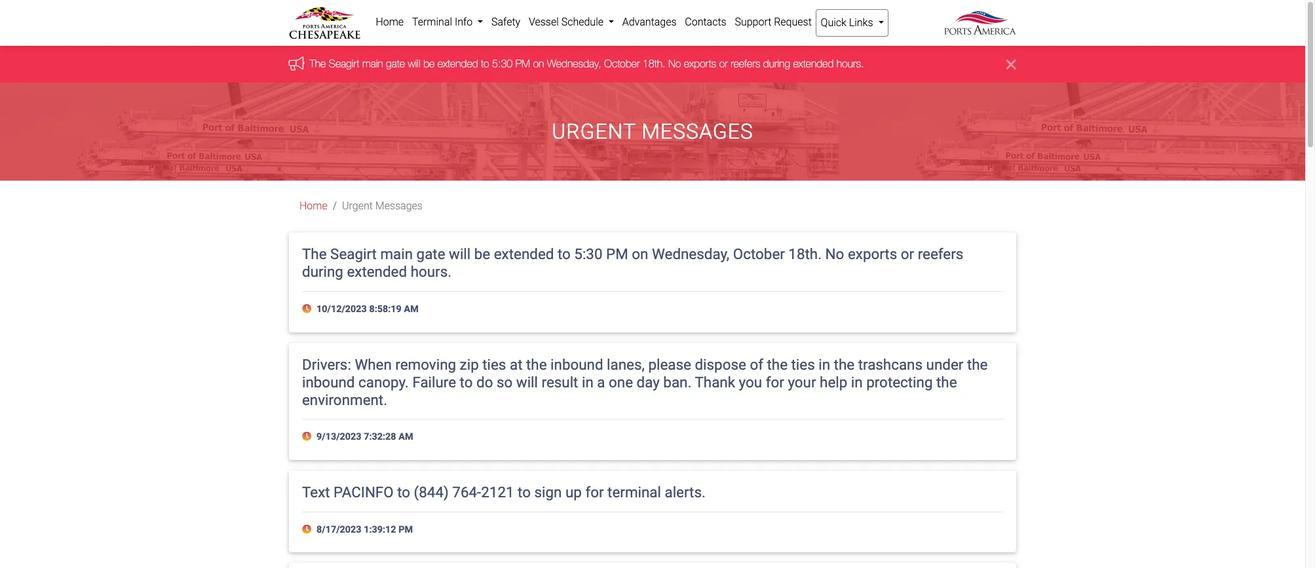 Task type: describe. For each thing, give the bounding box(es) containing it.
exports inside alert
[[685, 58, 717, 70]]

0 horizontal spatial for
[[586, 484, 604, 501]]

will inside "drivers: when removing zip ties at the inbound lanes, please dispose of the ties in the trashcans under the inbound canopy.  failure to do so will result in a one day ban. thank you for your help in protecting the environment."
[[516, 374, 538, 391]]

support request
[[735, 16, 812, 28]]

trashcans
[[859, 356, 923, 373]]

quick links
[[821, 16, 876, 29]]

2 ties from the left
[[792, 356, 815, 373]]

1 horizontal spatial will
[[449, 246, 471, 263]]

text pacinfo to (844) 764-2121 to sign up for terminal alerts.
[[302, 484, 706, 501]]

for inside "drivers: when removing zip ties at the inbound lanes, please dispose of the ties in the trashcans under the inbound canopy.  failure to do so will result in a one day ban. thank you for your help in protecting the environment."
[[766, 374, 785, 391]]

bullhorn image
[[289, 56, 310, 71]]

8/17/2023 1:39:12 pm
[[314, 525, 413, 536]]

help
[[820, 374, 848, 391]]

your
[[788, 374, 816, 391]]

terminal info
[[412, 16, 475, 28]]

clock image for text pacinfo to (844) 764-2121 to sign up for terminal alerts.
[[302, 526, 314, 535]]

schedule
[[562, 16, 604, 28]]

failure
[[413, 374, 456, 391]]

on inside alert
[[534, 58, 545, 70]]

day
[[637, 374, 660, 391]]

5:30 inside the seagirt main gate will be extended to 5:30 pm on wednesday, october 18th.  no exports or reefers during extended hours.
[[574, 246, 603, 263]]

support request link
[[731, 9, 816, 35]]

the inside alert
[[310, 58, 326, 70]]

one
[[609, 374, 633, 391]]

1 horizontal spatial in
[[819, 356, 831, 373]]

advantages
[[623, 16, 677, 28]]

1 horizontal spatial 18th.
[[789, 246, 822, 263]]

a
[[597, 374, 605, 391]]

info
[[455, 16, 473, 28]]

you
[[739, 374, 762, 391]]

text
[[302, 484, 330, 501]]

quick
[[821, 16, 847, 29]]

pm inside alert
[[516, 58, 531, 70]]

to inside the seagirt main gate will be extended to 5:30 pm on wednesday, october 18th.  no exports or reefers during extended hours.
[[558, 246, 571, 263]]

10/12/2023
[[317, 304, 367, 315]]

0 horizontal spatial home link
[[300, 200, 328, 213]]

1 vertical spatial seagirt
[[330, 246, 377, 263]]

764-
[[453, 484, 481, 501]]

canopy.
[[359, 374, 409, 391]]

close image
[[1007, 57, 1017, 72]]

alerts.
[[665, 484, 706, 501]]

18th. inside alert
[[643, 58, 666, 70]]

1 horizontal spatial exports
[[848, 246, 898, 263]]

0 vertical spatial inbound
[[551, 356, 603, 373]]

the up 'help'
[[834, 356, 855, 373]]

vessel schedule link
[[525, 9, 618, 35]]

on inside the seagirt main gate will be extended to 5:30 pm on wednesday, october 18th.  no exports or reefers during extended hours.
[[632, 246, 649, 263]]

8/17/2023
[[317, 525, 362, 536]]

7:32:28
[[364, 432, 396, 443]]

the seagirt main gate will be extended to 5:30 pm on wednesday, october 18th.  no exports or reefers during extended hours. link
[[310, 58, 865, 70]]

links
[[849, 16, 874, 29]]

october inside alert
[[605, 58, 640, 70]]

0 horizontal spatial pm
[[399, 525, 413, 536]]

or inside the seagirt main gate will be extended to 5:30 pm on wednesday, october 18th.  no exports or reefers during extended hours. alert
[[720, 58, 728, 70]]

seagirt inside alert
[[329, 58, 360, 70]]

1 ties from the left
[[483, 356, 506, 373]]

hours. inside the seagirt main gate will be extended to 5:30 pm on wednesday, october 18th.  no exports or reefers during extended hours.
[[411, 264, 452, 281]]

pacinfo
[[334, 484, 394, 501]]

ban.
[[664, 374, 692, 391]]

0 vertical spatial home link
[[372, 9, 408, 35]]

1 vertical spatial wednesday,
[[652, 246, 730, 263]]

1 vertical spatial october
[[733, 246, 785, 263]]

0 horizontal spatial during
[[302, 264, 343, 281]]

protecting
[[867, 374, 933, 391]]

the seagirt main gate will be extended to 5:30 pm on wednesday, october 18th.  no exports or reefers during extended hours. alert
[[0, 46, 1306, 83]]

sign
[[535, 484, 562, 501]]

zip
[[460, 356, 479, 373]]

1 horizontal spatial be
[[474, 246, 490, 263]]

1 vertical spatial home
[[300, 200, 328, 213]]

under
[[927, 356, 964, 373]]

1 horizontal spatial home
[[376, 16, 404, 28]]

0 vertical spatial urgent
[[552, 119, 636, 144]]

so
[[497, 374, 513, 391]]

quick links link
[[816, 9, 889, 37]]

result
[[542, 374, 578, 391]]

1 vertical spatial pm
[[606, 246, 628, 263]]

1 vertical spatial the seagirt main gate will be extended to 5:30 pm on wednesday, october 18th.  no exports or reefers during extended hours.
[[302, 246, 964, 281]]

0 horizontal spatial messages
[[375, 200, 423, 213]]

environment.
[[302, 392, 387, 409]]



Task type: locate. For each thing, give the bounding box(es) containing it.
drivers:
[[302, 356, 351, 373]]

0 vertical spatial october
[[605, 58, 640, 70]]

10/12/2023 8:58:19 am
[[314, 304, 419, 315]]

for right you
[[766, 374, 785, 391]]

am
[[404, 304, 419, 315], [399, 432, 413, 443]]

0 horizontal spatial home
[[300, 200, 328, 213]]

0 vertical spatial urgent messages
[[552, 119, 754, 144]]

1 horizontal spatial urgent messages
[[552, 119, 754, 144]]

0 vertical spatial reefers
[[731, 58, 761, 70]]

2 clock image from the top
[[302, 433, 314, 442]]

be
[[424, 58, 435, 70], [474, 246, 490, 263]]

the
[[310, 58, 326, 70], [302, 246, 327, 263]]

1 vertical spatial no
[[826, 246, 845, 263]]

gate inside alert
[[387, 58, 405, 70]]

1 horizontal spatial ties
[[792, 356, 815, 373]]

0 horizontal spatial ties
[[483, 356, 506, 373]]

1 vertical spatial reefers
[[918, 246, 964, 263]]

1 clock image from the top
[[302, 305, 314, 314]]

1 horizontal spatial wednesday,
[[652, 246, 730, 263]]

wednesday,
[[548, 58, 602, 70], [652, 246, 730, 263]]

1 horizontal spatial during
[[764, 58, 791, 70]]

vessel schedule
[[529, 16, 606, 28]]

0 horizontal spatial hours.
[[411, 264, 452, 281]]

0 horizontal spatial gate
[[387, 58, 405, 70]]

0 vertical spatial wednesday,
[[548, 58, 602, 70]]

1 vertical spatial 5:30
[[574, 246, 603, 263]]

1 vertical spatial on
[[632, 246, 649, 263]]

request
[[774, 16, 812, 28]]

0 vertical spatial will
[[408, 58, 421, 70]]

vessel
[[529, 16, 559, 28]]

0 horizontal spatial in
[[582, 374, 594, 391]]

0 vertical spatial seagirt
[[329, 58, 360, 70]]

inbound
[[551, 356, 603, 373], [302, 374, 355, 391]]

removing
[[396, 356, 456, 373]]

0 horizontal spatial 5:30
[[493, 58, 513, 70]]

1 horizontal spatial inbound
[[551, 356, 603, 373]]

0 horizontal spatial no
[[669, 58, 682, 70]]

0 vertical spatial the
[[310, 58, 326, 70]]

messages
[[642, 119, 754, 144], [375, 200, 423, 213]]

am for hours.
[[404, 304, 419, 315]]

during inside alert
[[764, 58, 791, 70]]

main inside alert
[[363, 58, 384, 70]]

1 horizontal spatial home link
[[372, 9, 408, 35]]

1 vertical spatial exports
[[848, 246, 898, 263]]

clock image left 10/12/2023
[[302, 305, 314, 314]]

1 vertical spatial hours.
[[411, 264, 452, 281]]

the seagirt main gate will be extended to 5:30 pm on wednesday, october 18th.  no exports or reefers during extended hours.
[[310, 58, 865, 70], [302, 246, 964, 281]]

when
[[355, 356, 392, 373]]

be inside alert
[[424, 58, 435, 70]]

to
[[482, 58, 490, 70], [558, 246, 571, 263], [460, 374, 473, 391], [397, 484, 410, 501], [518, 484, 531, 501]]

0 vertical spatial messages
[[642, 119, 754, 144]]

1 horizontal spatial no
[[826, 246, 845, 263]]

1:39:12
[[364, 525, 396, 536]]

support
[[735, 16, 772, 28]]

clock image
[[302, 305, 314, 314], [302, 433, 314, 442], [302, 526, 314, 535]]

0 horizontal spatial inbound
[[302, 374, 355, 391]]

1 vertical spatial clock image
[[302, 433, 314, 442]]

clock image left 8/17/2023
[[302, 526, 314, 535]]

or
[[720, 58, 728, 70], [901, 246, 915, 263]]

0 horizontal spatial be
[[424, 58, 435, 70]]

please
[[649, 356, 692, 373]]

ties up the your
[[792, 356, 815, 373]]

2 horizontal spatial pm
[[606, 246, 628, 263]]

0 vertical spatial be
[[424, 58, 435, 70]]

1 vertical spatial the
[[302, 246, 327, 263]]

safety link
[[487, 9, 525, 35]]

terminal info link
[[408, 9, 487, 35]]

in up 'help'
[[819, 356, 831, 373]]

hours.
[[837, 58, 865, 70], [411, 264, 452, 281]]

for
[[766, 374, 785, 391], [586, 484, 604, 501]]

seagirt right 'bullhorn' icon
[[329, 58, 360, 70]]

exports
[[685, 58, 717, 70], [848, 246, 898, 263]]

terminal
[[608, 484, 661, 501]]

do
[[477, 374, 493, 391]]

0 horizontal spatial urgent messages
[[342, 200, 423, 213]]

1 horizontal spatial october
[[733, 246, 785, 263]]

at
[[510, 356, 523, 373]]

hours. inside alert
[[837, 58, 865, 70]]

0 horizontal spatial exports
[[685, 58, 717, 70]]

pm
[[516, 58, 531, 70], [606, 246, 628, 263], [399, 525, 413, 536]]

no inside alert
[[669, 58, 682, 70]]

0 vertical spatial 18th.
[[643, 58, 666, 70]]

to inside alert
[[482, 58, 490, 70]]

home
[[376, 16, 404, 28], [300, 200, 328, 213]]

0 vertical spatial on
[[534, 58, 545, 70]]

1 vertical spatial inbound
[[302, 374, 355, 391]]

1 vertical spatial be
[[474, 246, 490, 263]]

8:58:19
[[369, 304, 402, 315]]

2 vertical spatial clock image
[[302, 526, 314, 535]]

1 vertical spatial during
[[302, 264, 343, 281]]

0 horizontal spatial or
[[720, 58, 728, 70]]

reefers
[[731, 58, 761, 70], [918, 246, 964, 263]]

0 vertical spatial home
[[376, 16, 404, 28]]

seagirt
[[329, 58, 360, 70], [330, 246, 377, 263]]

0 horizontal spatial 18th.
[[643, 58, 666, 70]]

safety
[[492, 16, 521, 28]]

main inside the seagirt main gate will be extended to 5:30 pm on wednesday, october 18th.  no exports or reefers during extended hours.
[[380, 246, 413, 263]]

1 vertical spatial or
[[901, 246, 915, 263]]

(844)
[[414, 484, 449, 501]]

1 horizontal spatial for
[[766, 374, 785, 391]]

urgent messages
[[552, 119, 754, 144], [342, 200, 423, 213]]

0 vertical spatial main
[[363, 58, 384, 70]]

am right 7:32:28
[[399, 432, 413, 443]]

3 clock image from the top
[[302, 526, 314, 535]]

5:30
[[493, 58, 513, 70], [574, 246, 603, 263]]

1 horizontal spatial 5:30
[[574, 246, 603, 263]]

seagirt up 10/12/2023
[[330, 246, 377, 263]]

dispose
[[695, 356, 747, 373]]

the seagirt main gate will be extended to 5:30 pm on wednesday, october 18th.  no exports or reefers during extended hours. inside alert
[[310, 58, 865, 70]]

am right 8:58:19
[[404, 304, 419, 315]]

2 horizontal spatial in
[[851, 374, 863, 391]]

2121
[[481, 484, 514, 501]]

0 horizontal spatial will
[[408, 58, 421, 70]]

0 vertical spatial no
[[669, 58, 682, 70]]

main
[[363, 58, 384, 70], [380, 246, 413, 263]]

lanes,
[[607, 356, 645, 373]]

in right 'help'
[[851, 374, 863, 391]]

1 horizontal spatial or
[[901, 246, 915, 263]]

9/13/2023
[[317, 432, 362, 443]]

2 vertical spatial will
[[516, 374, 538, 391]]

0 vertical spatial clock image
[[302, 305, 314, 314]]

the right 'under'
[[967, 356, 988, 373]]

advantages link
[[618, 9, 681, 35]]

1 vertical spatial urgent messages
[[342, 200, 423, 213]]

1 vertical spatial am
[[399, 432, 413, 443]]

0 horizontal spatial urgent
[[342, 200, 373, 213]]

up
[[566, 484, 582, 501]]

0 vertical spatial during
[[764, 58, 791, 70]]

the right at
[[526, 356, 547, 373]]

the right of
[[767, 356, 788, 373]]

0 vertical spatial pm
[[516, 58, 531, 70]]

urgent
[[552, 119, 636, 144], [342, 200, 373, 213]]

0 vertical spatial exports
[[685, 58, 717, 70]]

drivers: when removing zip ties at the inbound lanes, please dispose of the ties in the trashcans under the inbound canopy.  failure to do so will result in a one day ban. thank you for your help in protecting the environment.
[[302, 356, 988, 409]]

1 horizontal spatial pm
[[516, 58, 531, 70]]

0 vertical spatial or
[[720, 58, 728, 70]]

during down support request link
[[764, 58, 791, 70]]

1 horizontal spatial urgent
[[552, 119, 636, 144]]

contacts
[[685, 16, 727, 28]]

0 vertical spatial gate
[[387, 58, 405, 70]]

gate
[[387, 58, 405, 70], [417, 246, 445, 263]]

0 vertical spatial the seagirt main gate will be extended to 5:30 pm on wednesday, october 18th.  no exports or reefers during extended hours.
[[310, 58, 865, 70]]

1 vertical spatial home link
[[300, 200, 328, 213]]

will inside alert
[[408, 58, 421, 70]]

the down 'under'
[[937, 374, 957, 391]]

october
[[605, 58, 640, 70], [733, 246, 785, 263]]

2 horizontal spatial will
[[516, 374, 538, 391]]

no inside the seagirt main gate will be extended to 5:30 pm on wednesday, october 18th.  no exports or reefers during extended hours.
[[826, 246, 845, 263]]

2 vertical spatial pm
[[399, 525, 413, 536]]

clock image left "9/13/2023"
[[302, 433, 314, 442]]

wednesday, inside the seagirt main gate will be extended to 5:30 pm on wednesday, october 18th.  no exports or reefers during extended hours. alert
[[548, 58, 602, 70]]

1 vertical spatial will
[[449, 246, 471, 263]]

0 horizontal spatial on
[[534, 58, 545, 70]]

1 horizontal spatial gate
[[417, 246, 445, 263]]

home link
[[372, 9, 408, 35], [300, 200, 328, 213]]

1 horizontal spatial on
[[632, 246, 649, 263]]

to inside "drivers: when removing zip ties at the inbound lanes, please dispose of the ties in the trashcans under the inbound canopy.  failure to do so will result in a one day ban. thank you for your help in protecting the environment."
[[460, 374, 473, 391]]

thank
[[695, 374, 736, 391]]

inbound down drivers:
[[302, 374, 355, 391]]

1 horizontal spatial messages
[[642, 119, 754, 144]]

the
[[526, 356, 547, 373], [767, 356, 788, 373], [834, 356, 855, 373], [967, 356, 988, 373], [937, 374, 957, 391]]

am for canopy.
[[399, 432, 413, 443]]

clock image for drivers: when removing zip ties at the inbound lanes, please dispose of the ties in the trashcans under the inbound canopy.  failure to do so will result in a one day ban. thank you for your help in protecting the environment.
[[302, 433, 314, 442]]

of
[[750, 356, 764, 373]]

ties
[[483, 356, 506, 373], [792, 356, 815, 373]]

1 vertical spatial gate
[[417, 246, 445, 263]]

in left "a"
[[582, 374, 594, 391]]

0 vertical spatial 5:30
[[493, 58, 513, 70]]

no
[[669, 58, 682, 70], [826, 246, 845, 263]]

0 horizontal spatial reefers
[[731, 58, 761, 70]]

1 vertical spatial for
[[586, 484, 604, 501]]

9/13/2023 7:32:28 am
[[314, 432, 413, 443]]

during
[[764, 58, 791, 70], [302, 264, 343, 281]]

clock image for the seagirt main gate will be extended to 5:30 pm on wednesday, october 18th.  no exports or reefers during extended hours.
[[302, 305, 314, 314]]

1 horizontal spatial reefers
[[918, 246, 964, 263]]

0 horizontal spatial october
[[605, 58, 640, 70]]

reefers inside alert
[[731, 58, 761, 70]]

for right up
[[586, 484, 604, 501]]

1 vertical spatial messages
[[375, 200, 423, 213]]

ties up do
[[483, 356, 506, 373]]

18th.
[[643, 58, 666, 70], [789, 246, 822, 263]]

0 vertical spatial hours.
[[837, 58, 865, 70]]

extended
[[438, 58, 479, 70], [794, 58, 834, 70], [494, 246, 554, 263], [347, 264, 407, 281]]

during up 10/12/2023
[[302, 264, 343, 281]]

inbound up result
[[551, 356, 603, 373]]

0 vertical spatial for
[[766, 374, 785, 391]]

will
[[408, 58, 421, 70], [449, 246, 471, 263], [516, 374, 538, 391]]

5:30 inside alert
[[493, 58, 513, 70]]

terminal
[[412, 16, 452, 28]]

contacts link
[[681, 9, 731, 35]]

in
[[819, 356, 831, 373], [582, 374, 594, 391], [851, 374, 863, 391]]

1 vertical spatial 18th.
[[789, 246, 822, 263]]



Task type: vqa. For each thing, say whether or not it's contained in the screenshot.
will
yes



